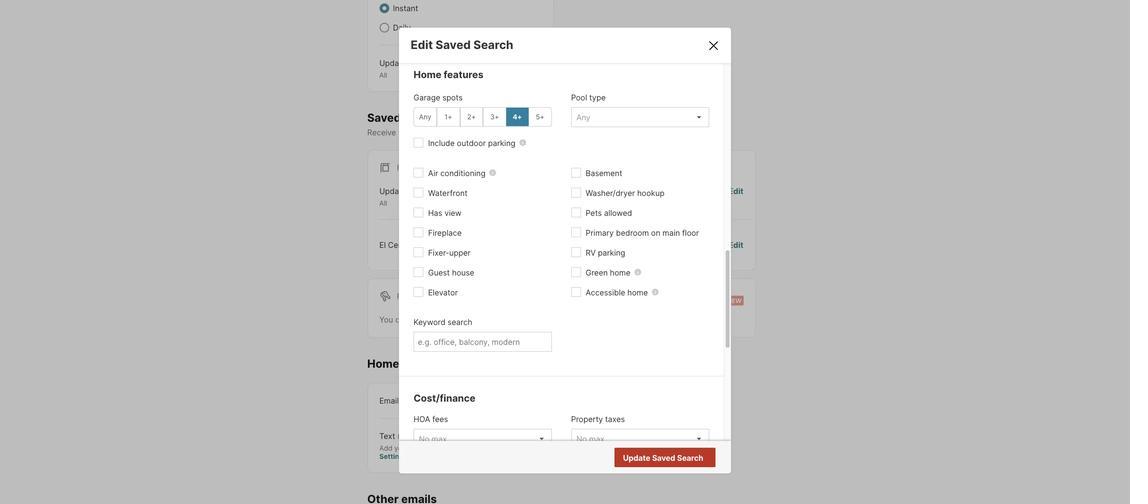 Task type: vqa. For each thing, say whether or not it's contained in the screenshot.
Redfin inside the button
no



Task type: describe. For each thing, give the bounding box(es) containing it.
account settings link
[[379, 444, 495, 461]]

elevator
[[428, 288, 458, 298]]

results
[[677, 454, 703, 463]]

green
[[586, 268, 608, 278]]

Daily radio
[[379, 23, 389, 33]]

any
[[419, 113, 431, 121]]

search for update saved search
[[677, 453, 704, 463]]

5+ radio
[[529, 107, 552, 127]]

for for for sale
[[397, 163, 412, 173]]

floor
[[682, 228, 699, 238]]

edit saved search element
[[411, 38, 696, 52]]

no results
[[665, 454, 703, 463]]

fees
[[433, 415, 448, 424]]

green home
[[586, 268, 631, 278]]

filters.
[[588, 128, 611, 138]]

hoa fees
[[414, 415, 448, 424]]

search inside saved searches receive timely notifications based on your preferred search filters.
[[561, 128, 586, 138]]

el
[[379, 240, 386, 250]]

no
[[665, 454, 675, 463]]

receive
[[367, 128, 396, 138]]

daily
[[393, 23, 411, 33]]

garage
[[414, 93, 440, 102]]

guest
[[428, 268, 450, 278]]

phone
[[411, 444, 431, 452]]

email
[[379, 396, 399, 406]]

has
[[428, 208, 442, 218]]

3+ radio
[[483, 107, 506, 127]]

keyword
[[414, 317, 446, 327]]

1 horizontal spatial parking
[[598, 248, 625, 258]]

washer/dryer hookup
[[586, 188, 665, 198]]

cost/finance
[[414, 393, 476, 404]]

garage spots
[[414, 93, 463, 102]]

3+
[[490, 113, 499, 121]]

home for home features
[[414, 69, 442, 80]]

edit saved search dialog
[[399, 28, 731, 505]]

1 update types all from the top
[[379, 58, 429, 79]]

air
[[428, 168, 438, 178]]

accessible
[[586, 288, 625, 298]]

include outdoor parking
[[428, 138, 516, 148]]

preferred
[[525, 128, 559, 138]]

has view
[[428, 208, 462, 218]]

fixer-upper
[[428, 248, 471, 258]]

Any radio
[[414, 107, 437, 127]]

text
[[379, 431, 395, 441]]

4+ radio
[[506, 107, 529, 127]]

view
[[445, 208, 462, 218]]

your inside saved searches receive timely notifications based on your preferred search filters.
[[506, 128, 522, 138]]

you can create saved searches while searching for
[[379, 315, 569, 325]]

add
[[379, 444, 393, 452]]

taxes
[[605, 415, 625, 424]]

notifications
[[423, 128, 468, 138]]

update inside button
[[623, 453, 651, 463]]

cerrito
[[388, 240, 413, 250]]

rent
[[415, 292, 435, 301]]

update saved search button
[[615, 448, 716, 467]]

option group inside 'edit saved search' dialog
[[414, 107, 552, 127]]

edit inside dialog
[[411, 38, 433, 52]]

hookup
[[637, 188, 665, 198]]

0 vertical spatial edit button
[[527, 57, 542, 79]]

accessible home
[[586, 288, 648, 298]]

home for accessible home
[[628, 288, 648, 298]]

search for edit saved search
[[474, 38, 514, 52]]

in
[[459, 444, 465, 452]]

on inside saved searches receive timely notifications based on your preferred search filters.
[[495, 128, 504, 138]]

based
[[470, 128, 493, 138]]

for sale
[[397, 163, 434, 173]]

for for for rent
[[397, 292, 412, 301]]

guest house
[[428, 268, 474, 278]]

add your phone number in
[[379, 444, 467, 452]]

property taxes
[[571, 415, 625, 424]]

conditioning
[[440, 168, 486, 178]]

features
[[444, 69, 484, 80]]

sale
[[415, 163, 434, 173]]

1
[[434, 240, 437, 250]]

air conditioning
[[428, 168, 486, 178]]

can
[[395, 315, 409, 325]]

for
[[557, 315, 567, 325]]

type
[[589, 93, 606, 102]]

e.g. office, balcony, modern text field
[[418, 337, 547, 347]]

2+
[[467, 113, 476, 121]]

4+
[[513, 113, 522, 121]]

test
[[416, 240, 431, 250]]

5+
[[536, 113, 545, 121]]

1 horizontal spatial searches
[[461, 315, 495, 325]]

hoa
[[414, 415, 430, 424]]

update saved search
[[623, 453, 704, 463]]

instant
[[393, 3, 418, 13]]

0 vertical spatial update
[[379, 58, 406, 68]]

0 horizontal spatial parking
[[488, 138, 516, 148]]

spots
[[443, 93, 463, 102]]

home tours
[[367, 357, 431, 371]]

saved searches receive timely notifications based on your preferred search filters.
[[367, 111, 611, 138]]

number
[[433, 444, 457, 452]]

tours
[[402, 357, 431, 371]]



Task type: locate. For each thing, give the bounding box(es) containing it.
0 horizontal spatial on
[[495, 128, 504, 138]]

search inside dialog
[[448, 317, 472, 327]]

your down 4+
[[506, 128, 522, 138]]

you
[[379, 315, 393, 325]]

1 vertical spatial edit button
[[729, 186, 744, 208]]

1 vertical spatial searches
[[461, 315, 495, 325]]

1 horizontal spatial home
[[414, 69, 442, 80]]

home for green home
[[610, 268, 631, 278]]

update left no
[[623, 453, 651, 463]]

main
[[663, 228, 680, 238]]

1 horizontal spatial on
[[651, 228, 660, 238]]

fixer-
[[428, 248, 449, 258]]

el cerrito test 1
[[379, 240, 437, 250]]

None checkbox
[[511, 430, 542, 444]]

home for home tours
[[367, 357, 399, 371]]

on down '3+' option
[[495, 128, 504, 138]]

on inside 'edit saved search' dialog
[[651, 228, 660, 238]]

searches up e.g. office, balcony, modern text box
[[461, 315, 495, 325]]

searches down "garage"
[[404, 111, 455, 125]]

0 vertical spatial update types all
[[379, 58, 429, 79]]

keyword search
[[414, 317, 472, 327]]

0 horizontal spatial searches
[[404, 111, 455, 125]]

waterfront
[[428, 188, 468, 198]]

2 vertical spatial edit button
[[729, 239, 744, 251]]

parking
[[488, 138, 516, 148], [598, 248, 625, 258]]

search up features
[[474, 38, 514, 52]]

property
[[571, 415, 603, 424]]

searches inside saved searches receive timely notifications based on your preferred search filters.
[[404, 111, 455, 125]]

edit
[[411, 38, 433, 52], [527, 58, 542, 68], [729, 187, 744, 196], [729, 240, 744, 250]]

update types all up "garage"
[[379, 58, 429, 79]]

1 vertical spatial search
[[448, 317, 472, 327]]

list box
[[571, 107, 709, 127], [414, 429, 552, 449], [571, 429, 709, 449]]

1 vertical spatial all
[[379, 199, 387, 207]]

1 vertical spatial parking
[[598, 248, 625, 258]]

update down daily radio
[[379, 58, 406, 68]]

0 vertical spatial home
[[610, 268, 631, 278]]

pool
[[571, 93, 587, 102]]

saved inside button
[[652, 453, 675, 463]]

2+ radio
[[460, 107, 483, 127]]

list box up the update saved search
[[571, 429, 709, 449]]

1 horizontal spatial your
[[506, 128, 522, 138]]

bedroom
[[616, 228, 649, 238]]

1 vertical spatial on
[[651, 228, 660, 238]]

include
[[428, 138, 455, 148]]

1 horizontal spatial search
[[561, 128, 586, 138]]

search right no
[[677, 453, 704, 463]]

update types all down for sale
[[379, 187, 429, 207]]

while
[[498, 315, 517, 325]]

saved inside saved searches receive timely notifications based on your preferred search filters.
[[367, 111, 401, 125]]

for rent
[[397, 292, 435, 301]]

2 update types all from the top
[[379, 187, 429, 207]]

(sms)
[[397, 431, 420, 441]]

1+
[[445, 113, 452, 121]]

outdoor
[[457, 138, 486, 148]]

1 vertical spatial update types all
[[379, 187, 429, 207]]

types up home features at the top left
[[409, 58, 429, 68]]

edit button
[[527, 57, 542, 79], [729, 186, 744, 208], [729, 239, 744, 251]]

0 vertical spatial parking
[[488, 138, 516, 148]]

on left 'main'
[[651, 228, 660, 238]]

pets
[[586, 208, 602, 218]]

home inside 'edit saved search' dialog
[[414, 69, 442, 80]]

1 vertical spatial update
[[379, 187, 406, 196]]

allowed
[[604, 208, 632, 218]]

home up "garage"
[[414, 69, 442, 80]]

text (sms)
[[379, 431, 420, 441]]

0 horizontal spatial search
[[448, 317, 472, 327]]

0 vertical spatial searches
[[404, 111, 455, 125]]

home left tours
[[367, 357, 399, 371]]

list box for property taxes
[[571, 429, 709, 449]]

1 vertical spatial home
[[367, 357, 399, 371]]

home up accessible home
[[610, 268, 631, 278]]

search inside button
[[677, 453, 704, 463]]

search
[[474, 38, 514, 52], [677, 453, 704, 463]]

house
[[452, 268, 474, 278]]

no results button
[[653, 449, 714, 468]]

2 vertical spatial update
[[623, 453, 651, 463]]

1+ radio
[[437, 107, 460, 127]]

search left filters.
[[561, 128, 586, 138]]

1 vertical spatial home
[[628, 288, 648, 298]]

list box for pool type
[[571, 107, 709, 127]]

settings
[[379, 453, 407, 461]]

all
[[379, 71, 387, 79], [379, 199, 387, 207]]

1 vertical spatial types
[[409, 187, 429, 196]]

pool type
[[571, 93, 606, 102]]

for left sale
[[397, 163, 412, 173]]

1 types from the top
[[409, 58, 429, 68]]

Instant radio
[[379, 3, 389, 13]]

0 horizontal spatial home
[[367, 357, 399, 371]]

option group
[[414, 107, 552, 127]]

home right accessible
[[628, 288, 648, 298]]

basement
[[586, 168, 623, 178]]

searching
[[519, 315, 555, 325]]

1 vertical spatial your
[[394, 444, 409, 452]]

list box down the fees at the bottom
[[414, 429, 552, 449]]

update types all
[[379, 58, 429, 79], [379, 187, 429, 207]]

list box up filters.
[[571, 107, 709, 127]]

0 horizontal spatial your
[[394, 444, 409, 452]]

0 vertical spatial on
[[495, 128, 504, 138]]

0 vertical spatial all
[[379, 71, 387, 79]]

option group containing any
[[414, 107, 552, 127]]

1 horizontal spatial search
[[677, 453, 704, 463]]

types
[[409, 58, 429, 68], [409, 187, 429, 196]]

2 all from the top
[[379, 199, 387, 207]]

fireplace
[[428, 228, 462, 238]]

1 vertical spatial search
[[677, 453, 704, 463]]

primary bedroom on main floor
[[586, 228, 699, 238]]

parking up green home
[[598, 248, 625, 258]]

2 for from the top
[[397, 292, 412, 301]]

account settings
[[379, 444, 495, 461]]

account
[[467, 444, 495, 452]]

2 types from the top
[[409, 187, 429, 196]]

0 vertical spatial for
[[397, 163, 412, 173]]

saved
[[436, 38, 471, 52], [367, 111, 401, 125], [436, 315, 459, 325], [652, 453, 675, 463]]

rv
[[586, 248, 596, 258]]

your
[[506, 128, 522, 138], [394, 444, 409, 452]]

washer/dryer
[[586, 188, 635, 198]]

0 horizontal spatial search
[[474, 38, 514, 52]]

0 vertical spatial home
[[414, 69, 442, 80]]

create
[[411, 315, 434, 325]]

update down for sale
[[379, 187, 406, 196]]

on
[[495, 128, 504, 138], [651, 228, 660, 238]]

for
[[397, 163, 412, 173], [397, 292, 412, 301]]

pets allowed
[[586, 208, 632, 218]]

home
[[414, 69, 442, 80], [367, 357, 399, 371]]

0 vertical spatial types
[[409, 58, 429, 68]]

upper
[[449, 248, 471, 258]]

search up e.g. office, balcony, modern text box
[[448, 317, 472, 327]]

primary
[[586, 228, 614, 238]]

home
[[610, 268, 631, 278], [628, 288, 648, 298]]

list box for hoa fees
[[414, 429, 552, 449]]

1 for from the top
[[397, 163, 412, 173]]

search
[[561, 128, 586, 138], [448, 317, 472, 327]]

0 vertical spatial your
[[506, 128, 522, 138]]

edit saved search
[[411, 38, 514, 52]]

all down daily radio
[[379, 71, 387, 79]]

for left the 'rent'
[[397, 292, 412, 301]]

home features
[[414, 69, 484, 80]]

0 vertical spatial search
[[474, 38, 514, 52]]

all up "el"
[[379, 199, 387, 207]]

1 vertical spatial for
[[397, 292, 412, 301]]

parking down saved searches receive timely notifications based on your preferred search filters.
[[488, 138, 516, 148]]

0 vertical spatial search
[[561, 128, 586, 138]]

rv parking
[[586, 248, 625, 258]]

types down 'air'
[[409, 187, 429, 196]]

1 all from the top
[[379, 71, 387, 79]]

your up settings on the left of the page
[[394, 444, 409, 452]]



